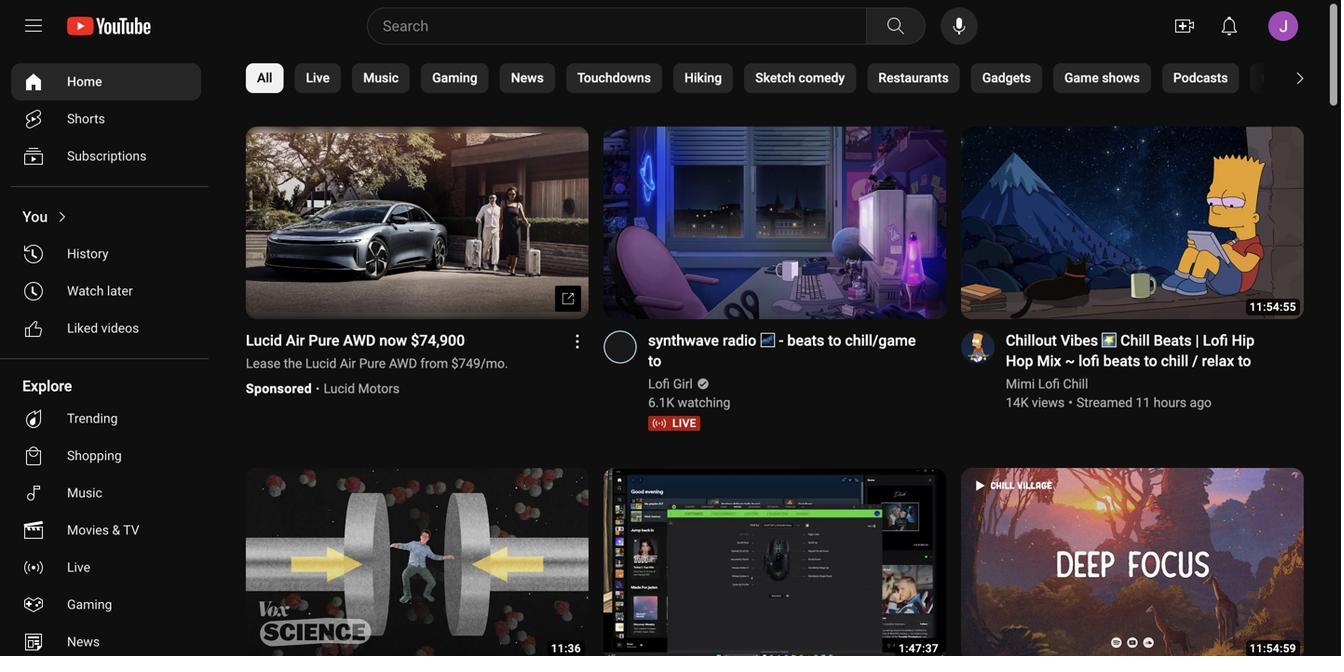 Task type: vqa. For each thing, say whether or not it's contained in the screenshot.
46 minutes, 55 seconds icon
no



Task type: locate. For each thing, give the bounding box(es) containing it.
streamed 11 hours ago
[[1077, 396, 1212, 411]]

tab list
[[246, 52, 1342, 104]]

home link
[[11, 63, 201, 101], [11, 63, 201, 101]]

chillout vibes 🌠 chill beats | lofi hip hop mix ~ lofi beats to chill / relax to by mimi lofi chill 14,421 views streamed 11 hours ago 11 hours, 54 minutes element
[[1006, 331, 1282, 372]]

lucid
[[246, 332, 282, 350], [305, 356, 337, 372], [324, 382, 355, 397]]

lofi inside chillout vibes 🌠 chill beats | lofi hip hop mix ~ lofi beats to chill / relax to
[[1204, 332, 1229, 350]]

0 horizontal spatial air
[[286, 332, 305, 350]]

0 vertical spatial beats
[[788, 332, 825, 350]]

game
[[1065, 70, 1099, 86]]

history link
[[11, 236, 201, 273], [11, 236, 201, 273]]

2 vertical spatial lucid
[[324, 382, 355, 397]]

0 horizontal spatial awd
[[343, 332, 376, 350]]

subscriptions
[[67, 149, 147, 164]]

1 horizontal spatial live
[[306, 70, 330, 86]]

6.1k
[[649, 396, 675, 411]]

watch later link
[[11, 273, 201, 310], [11, 273, 201, 310]]

live
[[306, 70, 330, 86], [67, 560, 90, 576]]

gadgets
[[983, 70, 1032, 86]]

0 horizontal spatial music
[[67, 486, 102, 501]]

tv
[[123, 523, 139, 539]]

shopping
[[67, 449, 122, 464]]

live right all
[[306, 70, 330, 86]]

1 horizontal spatial gaming
[[432, 70, 478, 86]]

you
[[22, 208, 48, 226]]

0 vertical spatial pure
[[309, 332, 340, 350]]

chill
[[1121, 332, 1151, 350], [1064, 377, 1089, 392]]

0 vertical spatial awd
[[343, 332, 376, 350]]

shorts link
[[11, 101, 201, 138], [11, 101, 201, 138]]

air
[[286, 332, 305, 350], [340, 356, 356, 372]]

vibes
[[1061, 332, 1099, 350]]

shopping link
[[11, 438, 201, 475], [11, 438, 201, 475]]

synthwave radio 🌌 - beats to chill/game to by lofi girl 12,975,883 views element
[[649, 331, 924, 372]]

liked videos
[[67, 321, 139, 336]]

to
[[829, 332, 842, 350], [649, 353, 662, 370], [1145, 353, 1158, 370], [1239, 353, 1252, 370]]

1 horizontal spatial chill
[[1121, 332, 1151, 350]]

live link
[[11, 550, 201, 587], [11, 550, 201, 587]]

1 vertical spatial news
[[67, 635, 100, 650]]

lofi up 6.1k
[[649, 377, 670, 392]]

beats inside chillout vibes 🌠 chill beats | lofi hip hop mix ~ lofi beats to chill / relax to
[[1104, 353, 1141, 370]]

0 horizontal spatial beats
[[788, 332, 825, 350]]

2 horizontal spatial lofi
[[1204, 332, 1229, 350]]

pure up 'lease the lucid air pure awd from $749/mo.'
[[309, 332, 340, 350]]

lucid air pure awd now $74,900 link
[[246, 331, 488, 351]]

1 vertical spatial awd
[[389, 356, 417, 372]]

chill right 🌠
[[1121, 332, 1151, 350]]

air down lucid air pure awd now $74,900
[[340, 356, 356, 372]]

chill down ~ at right
[[1064, 377, 1089, 392]]

lucid for lucid motors
[[324, 382, 355, 397]]

beats right the "-"
[[788, 332, 825, 350]]

ago
[[1190, 396, 1212, 411]]

news link
[[11, 624, 201, 657], [11, 624, 201, 657]]

news
[[511, 70, 544, 86], [67, 635, 100, 650]]

1 vertical spatial music
[[67, 486, 102, 501]]

beats
[[788, 332, 825, 350], [1104, 353, 1141, 370]]

tab list containing all
[[246, 52, 1342, 104]]

1 horizontal spatial beats
[[1104, 353, 1141, 370]]

pure down lucid air pure awd now $74,900 link
[[359, 356, 386, 372]]

lofi
[[1204, 332, 1229, 350], [649, 377, 670, 392], [1039, 377, 1060, 392]]

1 hour, 47 minutes, 37 seconds element
[[899, 643, 939, 656]]

&
[[112, 523, 120, 539]]

hours
[[1154, 396, 1187, 411]]

radio
[[723, 332, 757, 350]]

1 vertical spatial pure
[[359, 356, 386, 372]]

chill inside mimi lofi chill link
[[1064, 377, 1089, 392]]

lofi girl image
[[604, 331, 637, 364]]

lofi right the |
[[1204, 332, 1229, 350]]

14k views
[[1006, 396, 1065, 411]]

comedy
[[1262, 70, 1310, 86]]

1 horizontal spatial news
[[511, 70, 544, 86]]

0 vertical spatial air
[[286, 332, 305, 350]]

lofi girl
[[649, 377, 693, 392]]

shows
[[1103, 70, 1140, 86]]

explore
[[22, 378, 72, 396]]

lucid motors
[[324, 382, 400, 397]]

0 horizontal spatial chill
[[1064, 377, 1089, 392]]

0 vertical spatial chill
[[1121, 332, 1151, 350]]

air up the
[[286, 332, 305, 350]]

beats down 🌠
[[1104, 353, 1141, 370]]

1 vertical spatial beats
[[1104, 353, 1141, 370]]

1 horizontal spatial awd
[[389, 356, 417, 372]]

None search field
[[334, 7, 930, 45]]

trending link
[[11, 401, 201, 438], [11, 401, 201, 438]]

-
[[779, 332, 784, 350]]

mimi lofi chill
[[1006, 377, 1089, 392]]

lucid right the
[[305, 356, 337, 372]]

1 horizontal spatial pure
[[359, 356, 386, 372]]

gaming
[[432, 70, 478, 86], [67, 598, 112, 613]]

watch later
[[67, 284, 133, 299]]

lease
[[246, 356, 281, 372]]

0 horizontal spatial live
[[67, 560, 90, 576]]

|
[[1196, 332, 1200, 350]]

1 vertical spatial air
[[340, 356, 356, 372]]

live down movies
[[67, 560, 90, 576]]

history
[[67, 246, 109, 262]]

0 vertical spatial gaming
[[432, 70, 478, 86]]

1 vertical spatial chill
[[1064, 377, 1089, 392]]

0 vertical spatial live
[[306, 70, 330, 86]]

chillout vibes 🌠 chill beats | lofi hip hop mix ~ lofi beats to chill / relax to
[[1006, 332, 1255, 370]]

beats
[[1154, 332, 1192, 350]]

mimi lofi chill image
[[962, 331, 995, 364]]

awd up 'lease the lucid air pure awd from $749/mo.'
[[343, 332, 376, 350]]

pure
[[309, 332, 340, 350], [359, 356, 386, 372]]

1 horizontal spatial air
[[340, 356, 356, 372]]

1 vertical spatial live
[[67, 560, 90, 576]]

0 horizontal spatial pure
[[309, 332, 340, 350]]

🌌
[[761, 332, 775, 350]]

subscriptions link
[[11, 138, 201, 175], [11, 138, 201, 175]]

lofi up views
[[1039, 377, 1060, 392]]

liked videos link
[[11, 310, 201, 348], [11, 310, 201, 348]]

1 vertical spatial gaming
[[67, 598, 112, 613]]

awd
[[343, 332, 376, 350], [389, 356, 417, 372]]

1:47:37
[[899, 643, 939, 656]]

live status
[[649, 417, 701, 431]]

music
[[363, 70, 399, 86], [67, 486, 102, 501]]

1 horizontal spatial music
[[363, 70, 399, 86]]

11:54:59
[[1250, 643, 1297, 656]]

podcasts
[[1174, 70, 1229, 86]]

later
[[107, 284, 133, 299]]

lucid up lease
[[246, 332, 282, 350]]

awd down now
[[389, 356, 417, 372]]

music link
[[11, 475, 201, 513], [11, 475, 201, 513]]

lucid left motors
[[324, 382, 355, 397]]

0 vertical spatial lucid
[[246, 332, 282, 350]]

lease the lucid air pure awd from $749/mo.
[[246, 356, 509, 372]]



Task type: describe. For each thing, give the bounding box(es) containing it.
now
[[380, 332, 407, 350]]

0 vertical spatial news
[[511, 70, 544, 86]]

game shows
[[1065, 70, 1140, 86]]

mimi lofi chill link
[[1006, 376, 1090, 394]]

to left chill
[[1145, 353, 1158, 370]]

comedy
[[799, 70, 845, 86]]

liked
[[67, 321, 98, 336]]

lucid air pure awd now $74,900
[[246, 332, 465, 350]]

motors
[[358, 382, 400, 397]]

hop
[[1006, 353, 1034, 370]]

🌠
[[1102, 332, 1117, 350]]

chill/game
[[846, 332, 916, 350]]

$749/mo.
[[452, 356, 509, 372]]

live
[[673, 417, 697, 430]]

chillout
[[1006, 332, 1058, 350]]

0 horizontal spatial gaming
[[67, 598, 112, 613]]

/
[[1193, 353, 1199, 370]]

hiking
[[685, 70, 722, 86]]

the
[[284, 356, 302, 372]]

views
[[1032, 396, 1065, 411]]

1:47:37 link
[[604, 469, 947, 657]]

avatar image image
[[1269, 11, 1299, 41]]

11
[[1136, 396, 1151, 411]]

sketch
[[756, 70, 796, 86]]

mix
[[1038, 353, 1062, 370]]

sketch comedy
[[756, 70, 845, 86]]

girl
[[673, 377, 693, 392]]

1 vertical spatial lucid
[[305, 356, 337, 372]]

chill
[[1162, 353, 1189, 370]]

11:36
[[551, 643, 581, 656]]

streamed
[[1077, 396, 1133, 411]]

watch
[[67, 284, 104, 299]]

lucid for lucid air pure awd now $74,900
[[246, 332, 282, 350]]

mimi
[[1006, 377, 1036, 392]]

restaurants
[[879, 70, 949, 86]]

~
[[1066, 353, 1076, 370]]

0 horizontal spatial lofi
[[649, 377, 670, 392]]

shorts
[[67, 111, 105, 127]]

relax
[[1203, 353, 1235, 370]]

beats inside synthwave radio 🌌 - beats to chill/game to
[[788, 332, 825, 350]]

touchdowns
[[578, 70, 651, 86]]

lofi girl link
[[649, 376, 694, 394]]

chillout vibes 🌠 chill beats | lofi hip hop mix ~ lofi beats to chill / relax to link
[[1006, 331, 1282, 372]]

synthwave radio 🌌 - beats to chill/game to link
[[649, 331, 924, 372]]

14k
[[1006, 396, 1029, 411]]

1 horizontal spatial lofi
[[1039, 377, 1060, 392]]

synthwave
[[649, 332, 719, 350]]

trending
[[67, 411, 118, 427]]

0 horizontal spatial news
[[67, 635, 100, 650]]

11:54:59 link
[[962, 469, 1305, 657]]

watching
[[678, 396, 731, 411]]

from
[[421, 356, 448, 372]]

$74,900
[[411, 332, 465, 350]]

to down hip
[[1239, 353, 1252, 370]]

sponsored
[[246, 382, 312, 397]]

synthwave radio 🌌 - beats to chill/game to
[[649, 332, 916, 370]]

movies
[[67, 523, 109, 539]]

chill inside chillout vibes 🌠 chill beats | lofi hip hop mix ~ lofi beats to chill / relax to
[[1121, 332, 1151, 350]]

11:54:55
[[1250, 301, 1297, 314]]

11 minutes, 36 seconds element
[[551, 643, 581, 656]]

lofi
[[1079, 353, 1100, 370]]

videos
[[101, 321, 139, 336]]

hip
[[1232, 332, 1255, 350]]

11:36 link
[[246, 469, 589, 657]]

all
[[257, 70, 273, 86]]

to left chill/game on the right of the page
[[829, 332, 842, 350]]

Search text field
[[383, 14, 863, 38]]

movies & tv
[[67, 523, 139, 539]]

home
[[67, 74, 102, 89]]

11:54:55 link
[[962, 127, 1305, 322]]

to up lofi girl
[[649, 353, 662, 370]]

11 hours, 54 minutes, 59 seconds element
[[1250, 643, 1297, 656]]

11 hours, 54 minutes, 55 seconds element
[[1250, 301, 1297, 314]]

6.1k watching
[[649, 396, 731, 411]]

0 vertical spatial music
[[363, 70, 399, 86]]



